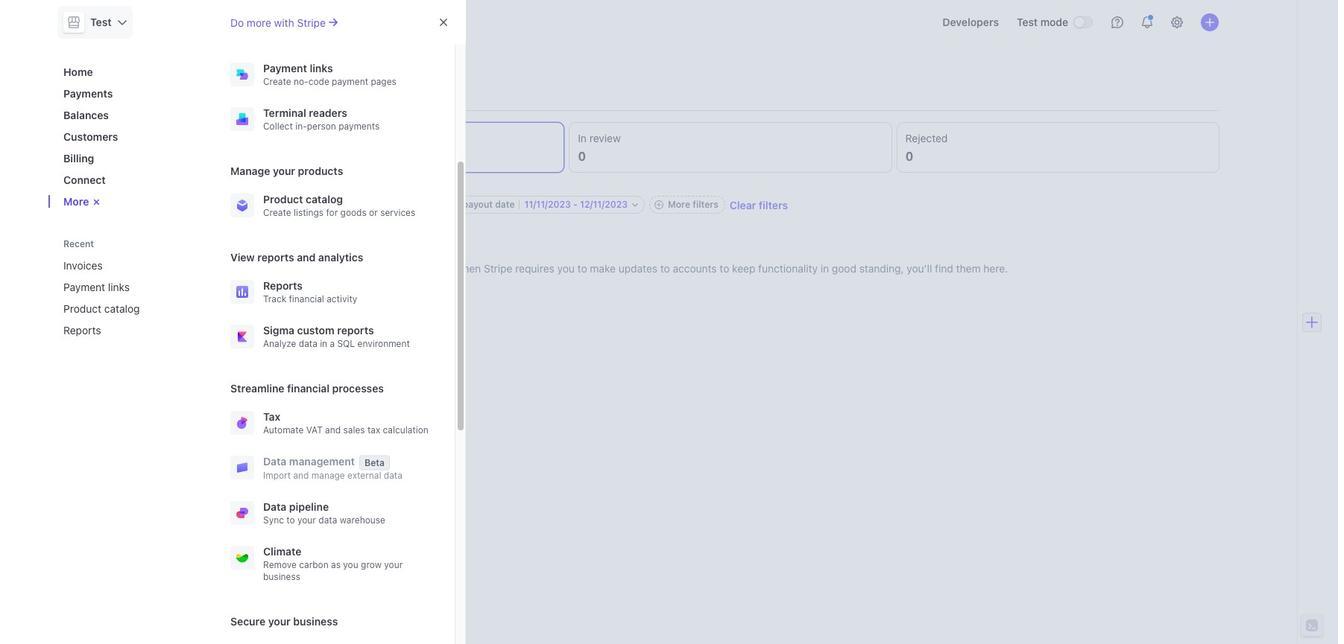 Task type: locate. For each thing, give the bounding box(es) containing it.
filters right clear on the top of the page
[[759, 199, 788, 211]]

catalog for product catalog create listings for goods or services
[[306, 193, 343, 206]]

and
[[297, 251, 316, 264], [325, 425, 341, 436], [293, 471, 309, 482]]

to inside 'accounts to review' link
[[417, 90, 427, 103]]

data pipeline sync to your data warehouse
[[263, 501, 385, 527]]

code
[[308, 76, 329, 87]]

connect link
[[57, 168, 201, 192]]

more for more than $100
[[332, 199, 355, 210]]

your down pipeline at the left bottom of the page
[[297, 515, 316, 527]]

2 test from the left
[[1017, 16, 1038, 28]]

2 vertical spatial and
[[293, 471, 309, 482]]

0 vertical spatial create
[[263, 76, 291, 87]]

accounts
[[300, 90, 346, 103], [673, 262, 717, 275]]

your inside climate remove carbon as you grow your business
[[384, 560, 403, 571]]

financial
[[289, 294, 324, 305], [287, 383, 330, 395]]

0 vertical spatial data
[[299, 339, 317, 350]]

1 0 from the left
[[578, 150, 586, 163]]

2 vertical spatial data
[[319, 515, 337, 527]]

0 horizontal spatial data
[[299, 339, 317, 350]]

a
[[330, 339, 335, 350]]

date
[[495, 199, 515, 210]]

terminal
[[263, 107, 306, 119]]

0 vertical spatial links
[[310, 62, 333, 75]]

test inside button
[[90, 16, 112, 28]]

catalog inside "recent" element
[[104, 303, 140, 315]]

more right add more filters icon
[[668, 199, 690, 210]]

payment down the invoices
[[63, 281, 105, 294]]

more filters
[[668, 199, 719, 210]]

0 vertical spatial business
[[263, 572, 300, 583]]

1 horizontal spatial filters
[[759, 199, 788, 211]]

1 vertical spatial accounts
[[673, 262, 717, 275]]

your right grow
[[384, 560, 403, 571]]

secure
[[230, 616, 266, 629]]

sigma
[[263, 324, 294, 337]]

1 data from the top
[[263, 456, 287, 468]]

developers
[[943, 16, 999, 28]]

reports for reports track financial activity
[[263, 280, 303, 292]]

product
[[263, 193, 303, 206], [63, 303, 101, 315]]

1 vertical spatial product
[[63, 303, 101, 315]]

you right requires
[[557, 262, 575, 275]]

0 vertical spatial you
[[557, 262, 575, 275]]

data inside data pipeline sync to your data warehouse
[[319, 515, 337, 527]]

links inside payment links create no-code payment pages
[[310, 62, 333, 75]]

links up product catalog link at the left top of the page
[[108, 281, 130, 294]]

pages
[[371, 76, 397, 87]]

2 horizontal spatial more
[[668, 199, 690, 210]]

0 horizontal spatial connect
[[63, 174, 106, 186]]

0 vertical spatial financial
[[289, 294, 324, 305]]

grow
[[361, 560, 382, 571]]

product for product catalog
[[63, 303, 101, 315]]

review
[[430, 90, 463, 103], [590, 132, 621, 145]]

do more with stripe link
[[230, 16, 338, 29]]

connected accounts
[[242, 90, 346, 103]]

1 vertical spatial tab list
[[242, 123, 1219, 172]]

1 horizontal spatial payment
[[263, 62, 307, 75]]

(usd)
[[296, 199, 323, 210]]

0 vertical spatial tab list
[[236, 84, 1219, 111]]

test left mode
[[1017, 16, 1038, 28]]

payment up no-
[[263, 62, 307, 75]]

1 horizontal spatial more
[[332, 199, 355, 210]]

stripe right with
[[297, 16, 326, 29]]

balances
[[63, 109, 109, 122]]

Search search field
[[233, 9, 654, 36]]

connect up connected accounts
[[242, 56, 326, 81]]

test for test mode
[[1017, 16, 1038, 28]]

connect down billing
[[63, 174, 106, 186]]

reports inside reports track financial activity
[[263, 280, 303, 292]]

payment inside payment links create no-code payment pages
[[263, 62, 307, 75]]

action required
[[251, 132, 330, 145]]

0 horizontal spatial links
[[108, 281, 130, 294]]

0 vertical spatial data
[[263, 456, 287, 468]]

1 create from the top
[[263, 76, 291, 87]]

accounts down the 'code'
[[300, 90, 346, 103]]

create for payment links
[[263, 76, 291, 87]]

links up the 'code'
[[310, 62, 333, 75]]

data inside sigma custom reports analyze data in a sql environment
[[299, 339, 317, 350]]

financial up vat
[[287, 383, 330, 395]]

0 vertical spatial stripe
[[297, 16, 326, 29]]

data
[[299, 339, 317, 350], [384, 471, 403, 482], [319, 515, 337, 527]]

0 horizontal spatial catalog
[[104, 303, 140, 315]]

to
[[417, 90, 427, 103], [578, 262, 587, 275], [660, 262, 670, 275], [720, 262, 729, 275], [287, 515, 295, 527]]

manage
[[312, 471, 345, 482]]

reports link
[[57, 318, 180, 343]]

1 vertical spatial payment
[[63, 281, 105, 294]]

product inside product catalog create listings for goods or services
[[263, 193, 303, 206]]

review right in
[[590, 132, 621, 145]]

in left good
[[821, 262, 829, 275]]

and left analytics
[[297, 251, 316, 264]]

your
[[273, 165, 295, 177], [297, 515, 316, 527], [384, 560, 403, 571], [268, 616, 291, 629]]

stripe right when
[[484, 262, 513, 275]]

0 vertical spatial catalog
[[306, 193, 343, 206]]

2 horizontal spatial data
[[384, 471, 403, 482]]

1 horizontal spatial product
[[263, 193, 303, 206]]

view reports and analytics element
[[224, 273, 443, 356]]

filters for clear filters
[[759, 199, 788, 211]]

1 horizontal spatial data
[[319, 515, 337, 527]]

calculation
[[383, 425, 429, 436]]

links inside payment links link
[[108, 281, 130, 294]]

0 horizontal spatial payment
[[63, 281, 105, 294]]

test
[[90, 16, 112, 28], [1017, 16, 1038, 28]]

more up recent
[[63, 195, 89, 208]]

in left a
[[320, 339, 327, 350]]

0 horizontal spatial test
[[90, 16, 112, 28]]

1 vertical spatial review
[[590, 132, 621, 145]]

payment for payment links
[[63, 281, 105, 294]]

1 vertical spatial connect
[[63, 174, 106, 186]]

sync
[[263, 515, 284, 527]]

data up import
[[263, 456, 287, 468]]

rejected
[[906, 132, 948, 145]]

1 horizontal spatial reports
[[337, 324, 374, 337]]

to right accounts
[[417, 90, 427, 103]]

0 horizontal spatial more
[[63, 195, 89, 208]]

sql
[[337, 339, 355, 350]]

and right vat
[[325, 425, 341, 436]]

last
[[442, 199, 460, 210]]

0 horizontal spatial filters
[[693, 199, 719, 210]]

1 vertical spatial and
[[325, 425, 341, 436]]

to left keep
[[720, 262, 729, 275]]

test button
[[63, 12, 126, 33]]

create right remove volume (usd) icon
[[263, 207, 291, 218]]

1 vertical spatial data
[[263, 501, 287, 514]]

data for reports
[[299, 339, 317, 350]]

sales
[[343, 425, 365, 436]]

0 vertical spatial product
[[263, 193, 303, 206]]

1 vertical spatial data
[[384, 471, 403, 482]]

0 inside rejected 0
[[906, 150, 914, 163]]

reports track financial activity
[[263, 280, 357, 305]]

1 vertical spatial reports
[[337, 324, 374, 337]]

1 horizontal spatial in
[[821, 262, 829, 275]]

2 create from the top
[[263, 207, 291, 218]]

1 vertical spatial links
[[108, 281, 130, 294]]

1 vertical spatial catalog
[[104, 303, 140, 315]]

in
[[821, 262, 829, 275], [320, 339, 327, 350]]

and inside tax automate vat and sales tax calculation
[[325, 425, 341, 436]]

you right as
[[343, 560, 358, 571]]

2 0 from the left
[[906, 150, 914, 163]]

1 horizontal spatial connect
[[242, 56, 326, 81]]

data for data management
[[263, 456, 287, 468]]

edit volume (usd) image
[[406, 202, 412, 208]]

0 vertical spatial payment
[[263, 62, 307, 75]]

tab list
[[236, 84, 1219, 111], [242, 123, 1219, 172]]

0 horizontal spatial product
[[63, 303, 101, 315]]

test up home
[[90, 16, 112, 28]]

your down action required
[[273, 165, 295, 177]]

clear filters
[[730, 199, 788, 211]]

1 horizontal spatial 0
[[906, 150, 914, 163]]

accounts to review link
[[361, 86, 469, 107]]

clear
[[730, 199, 756, 211]]

product for product catalog create listings for goods or services
[[263, 193, 303, 206]]

you inside climate remove carbon as you grow your business
[[343, 560, 358, 571]]

data inside data pipeline sync to your data warehouse
[[263, 501, 287, 514]]

business
[[263, 572, 300, 583], [293, 616, 338, 629]]

1 horizontal spatial reports
[[263, 280, 303, 292]]

more button
[[57, 189, 201, 214]]

than
[[357, 199, 377, 210]]

management
[[289, 456, 355, 468]]

reports right view
[[257, 251, 294, 264]]

data down pipeline at the left bottom of the page
[[319, 515, 337, 527]]

1 horizontal spatial links
[[310, 62, 333, 75]]

2 data from the top
[[263, 501, 287, 514]]

action required link
[[242, 123, 564, 172]]

tab list containing 0
[[242, 123, 1219, 172]]

1 vertical spatial reports
[[63, 324, 101, 337]]

more left than
[[332, 199, 355, 210]]

to inside data pipeline sync to your data warehouse
[[287, 515, 295, 527]]

0 horizontal spatial you
[[343, 560, 358, 571]]

0 horizontal spatial reports
[[257, 251, 294, 264]]

catalog up for
[[306, 193, 343, 206]]

1 vertical spatial you
[[343, 560, 358, 571]]

recent navigation links element
[[48, 238, 213, 343]]

streamline
[[230, 383, 284, 395]]

0 vertical spatial accounts
[[300, 90, 346, 103]]

accounts left keep
[[673, 262, 717, 275]]

analytics
[[318, 251, 363, 264]]

more inside more button
[[63, 195, 89, 208]]

you
[[557, 262, 575, 275], [343, 560, 358, 571]]

catalog inside product catalog create listings for goods or services
[[306, 193, 343, 206]]

clear filters toolbar
[[242, 196, 1219, 214]]

product inside "recent" element
[[63, 303, 101, 315]]

business down carbon
[[293, 616, 338, 629]]

0 vertical spatial connect
[[242, 56, 326, 81]]

1 vertical spatial in
[[320, 339, 327, 350]]

reports up sql
[[337, 324, 374, 337]]

catalog down payment links link
[[104, 303, 140, 315]]

0 down in
[[578, 150, 586, 163]]

catalog for product catalog
[[104, 303, 140, 315]]

climate
[[263, 546, 302, 559]]

carbon
[[299, 560, 329, 571]]

reports inside "recent" element
[[63, 324, 101, 337]]

and down data management
[[293, 471, 309, 482]]

0 vertical spatial and
[[297, 251, 316, 264]]

in-
[[295, 121, 307, 132]]

0 horizontal spatial accounts
[[300, 90, 346, 103]]

reports down product catalog
[[63, 324, 101, 337]]

0 horizontal spatial 0
[[578, 150, 586, 163]]

data up sync
[[263, 501, 287, 514]]

catalog
[[306, 193, 343, 206], [104, 303, 140, 315]]

1 vertical spatial create
[[263, 207, 291, 218]]

rejected 0
[[906, 132, 948, 163]]

external
[[348, 471, 381, 482]]

more
[[247, 16, 271, 29]]

1 horizontal spatial catalog
[[306, 193, 343, 206]]

1 vertical spatial financial
[[287, 383, 330, 395]]

create inside product catalog create listings for goods or services
[[263, 207, 291, 218]]

0 down rejected at the top right of page
[[906, 150, 914, 163]]

0 vertical spatial review
[[430, 90, 463, 103]]

last payout date
[[442, 199, 515, 210]]

add more filters image
[[655, 201, 664, 210]]

0 horizontal spatial reports
[[63, 324, 101, 337]]

data down the custom
[[299, 339, 317, 350]]

business down the remove
[[263, 572, 300, 583]]

financial right track
[[289, 294, 324, 305]]

reports up track
[[263, 280, 303, 292]]

manage your products
[[230, 165, 343, 177]]

more
[[63, 195, 89, 208], [332, 199, 355, 210], [668, 199, 690, 210]]

data down beta
[[384, 471, 403, 482]]

0 vertical spatial reports
[[263, 280, 303, 292]]

0 vertical spatial reports
[[257, 251, 294, 264]]

payment inside "recent" element
[[63, 281, 105, 294]]

filters left clear on the top of the page
[[693, 199, 719, 210]]

1 horizontal spatial review
[[590, 132, 621, 145]]

automate
[[263, 425, 304, 436]]

do more with stripe
[[230, 16, 329, 29]]

create up connected
[[263, 76, 291, 87]]

to right sync
[[287, 515, 295, 527]]

product catalog
[[63, 303, 140, 315]]

1 horizontal spatial stripe
[[484, 262, 513, 275]]

1 horizontal spatial test
[[1017, 16, 1038, 28]]

in inside sigma custom reports analyze data in a sql environment
[[320, 339, 327, 350]]

reports
[[263, 280, 303, 292], [63, 324, 101, 337]]

product down manage your products
[[263, 193, 303, 206]]

connected
[[242, 90, 297, 103]]

review right accounts
[[430, 90, 463, 103]]

listings
[[294, 207, 324, 218]]

customers link
[[57, 125, 201, 149]]

1 test from the left
[[90, 16, 112, 28]]

create inside payment links create no-code payment pages
[[263, 76, 291, 87]]

home link
[[57, 60, 201, 84]]

product down payment links
[[63, 303, 101, 315]]

0 horizontal spatial in
[[320, 339, 327, 350]]

product catalog create listings for goods or services
[[263, 193, 415, 218]]



Task type: describe. For each thing, give the bounding box(es) containing it.
good
[[832, 262, 857, 275]]

accounts inside 'tab list'
[[300, 90, 346, 103]]

activity
[[327, 294, 357, 305]]

services
[[380, 207, 415, 218]]

tab list containing connected accounts
[[236, 84, 1219, 111]]

you'll
[[907, 262, 932, 275]]

more for more filters
[[668, 199, 690, 210]]

tax
[[368, 425, 380, 436]]

review inside in review 0
[[590, 132, 621, 145]]

edit last payout date image
[[632, 202, 638, 208]]

remove
[[263, 560, 297, 571]]

search
[[257, 16, 292, 28]]

invoices
[[63, 259, 103, 272]]

clear filters button
[[730, 199, 788, 211]]

connected accounts link
[[236, 86, 352, 107]]

volume
[[261, 199, 294, 210]]

keep
[[732, 262, 756, 275]]

reports for reports
[[63, 324, 101, 337]]

1 vertical spatial stripe
[[484, 262, 513, 275]]

tax
[[263, 411, 281, 424]]

mode
[[1041, 16, 1068, 28]]

track
[[263, 294, 286, 305]]

invoices link
[[57, 254, 180, 278]]

financial inside reports track financial activity
[[289, 294, 324, 305]]

data for manage
[[384, 471, 403, 482]]

pipeline
[[289, 501, 329, 514]]

payments
[[63, 87, 113, 100]]

more than $100
[[332, 199, 401, 210]]

in
[[578, 132, 587, 145]]

1 vertical spatial business
[[293, 616, 338, 629]]

person
[[307, 121, 336, 132]]

payment for payment links create no-code payment pages
[[263, 62, 307, 75]]

payment links
[[63, 281, 130, 294]]

balances link
[[57, 103, 201, 128]]

find
[[935, 262, 954, 275]]

$100
[[379, 199, 401, 210]]

when stripe requires you to make updates to accounts to keep functionality in good standing, you'll find them here.
[[453, 262, 1008, 275]]

0 vertical spatial in
[[821, 262, 829, 275]]

billing link
[[57, 146, 201, 171]]

links for payment links create no-code payment pages
[[310, 62, 333, 75]]

for
[[326, 207, 338, 218]]

updates
[[619, 262, 658, 275]]

11/11/2023 - 12/11/2023
[[525, 199, 628, 210]]

standing,
[[859, 262, 904, 275]]

processes
[[332, 383, 384, 395]]

collect
[[263, 121, 293, 132]]

view reports and analytics
[[230, 251, 363, 264]]

reports inside sigma custom reports analyze data in a sql environment
[[337, 324, 374, 337]]

0 inside in review 0
[[578, 150, 586, 163]]

recent element
[[48, 254, 213, 343]]

11/11/2023
[[525, 199, 571, 210]]

close menu image
[[439, 18, 448, 26]]

payout
[[463, 199, 493, 210]]

sigma custom reports analyze data in a sql environment
[[263, 324, 410, 350]]

do
[[230, 16, 244, 29]]

developers link
[[937, 10, 1005, 34]]

0 horizontal spatial stripe
[[297, 16, 326, 29]]

data for data pipeline sync to your data warehouse
[[263, 501, 287, 514]]

secure your business
[[230, 616, 338, 629]]

as
[[331, 560, 341, 571]]

to left 'make'
[[578, 262, 587, 275]]

analyze
[[263, 339, 296, 350]]

custom
[[297, 324, 335, 337]]

functionality
[[758, 262, 818, 275]]

more for more
[[63, 195, 89, 208]]

streamline financial processes element
[[224, 404, 443, 590]]

no-
[[294, 76, 308, 87]]

your inside data pipeline sync to your data warehouse
[[297, 515, 316, 527]]

action
[[251, 132, 284, 145]]

goods
[[340, 207, 367, 218]]

1 horizontal spatial accounts
[[673, 262, 717, 275]]

view
[[230, 251, 255, 264]]

business inside climate remove carbon as you grow your business
[[263, 572, 300, 583]]

1 horizontal spatial you
[[557, 262, 575, 275]]

remove volume (usd) image
[[248, 201, 256, 210]]

0 horizontal spatial review
[[430, 90, 463, 103]]

to right updates
[[660, 262, 670, 275]]

test for test
[[90, 16, 112, 28]]

manage
[[230, 165, 270, 177]]

or
[[369, 207, 378, 218]]

vat
[[306, 425, 323, 436]]

terminal readers collect in-person payments
[[263, 107, 380, 132]]

your right secure
[[268, 616, 291, 629]]

when
[[453, 262, 481, 275]]

connect inside the "core navigation links" element
[[63, 174, 106, 186]]

make
[[590, 262, 616, 275]]

core navigation links element
[[57, 60, 201, 214]]

payment links create no-code payment pages
[[263, 62, 397, 87]]

recent
[[63, 239, 94, 250]]

test mode
[[1017, 16, 1068, 28]]

product catalog link
[[57, 297, 180, 321]]

with
[[274, 16, 294, 29]]

import
[[263, 471, 291, 482]]

payments link
[[57, 81, 201, 106]]

products
[[298, 165, 343, 177]]

warehouse
[[340, 515, 385, 527]]

requires
[[515, 262, 555, 275]]

accounts to review
[[367, 90, 463, 103]]

home
[[63, 66, 93, 78]]

billing
[[63, 152, 94, 165]]

links for payment links
[[108, 281, 130, 294]]

filters for more filters
[[693, 199, 719, 210]]

required
[[286, 132, 330, 145]]

create for product catalog
[[263, 207, 291, 218]]

payment links link
[[57, 275, 180, 300]]



Task type: vqa. For each thing, say whether or not it's contained in the screenshot.
Get started with Connect
no



